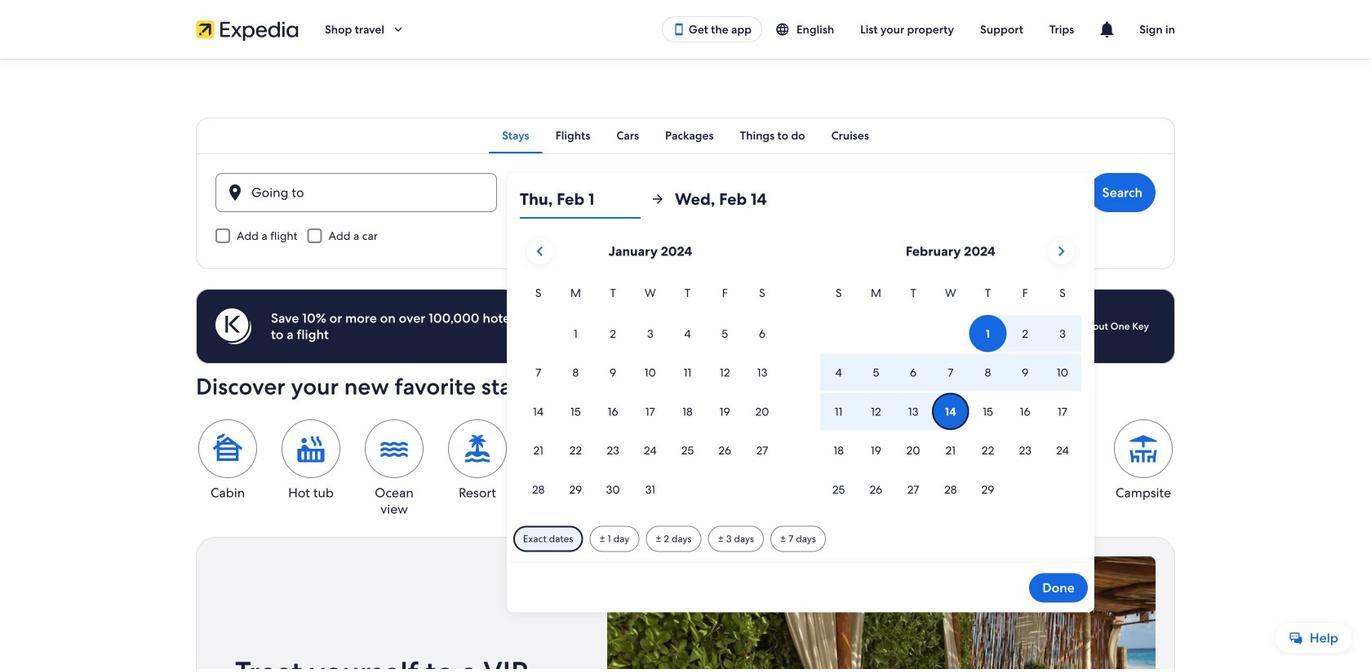 Task type: vqa. For each thing, say whether or not it's contained in the screenshot.
January 2024 element
yes



Task type: describe. For each thing, give the bounding box(es) containing it.
directional image
[[651, 192, 665, 207]]

shop travel image
[[391, 22, 406, 37]]

previous month image
[[530, 242, 550, 261]]

expedia logo image
[[196, 18, 299, 41]]

download the app button image
[[673, 23, 686, 36]]



Task type: locate. For each thing, give the bounding box(es) containing it.
communication center icon image
[[1098, 20, 1117, 39]]

main content
[[0, 59, 1372, 670]]

small image
[[776, 22, 797, 37]]

february 2024 element
[[820, 284, 1082, 510]]

next month image
[[1052, 242, 1071, 261]]

tab list
[[196, 118, 1176, 154]]

application
[[520, 232, 1082, 510]]

january 2024 element
[[520, 284, 781, 510]]



